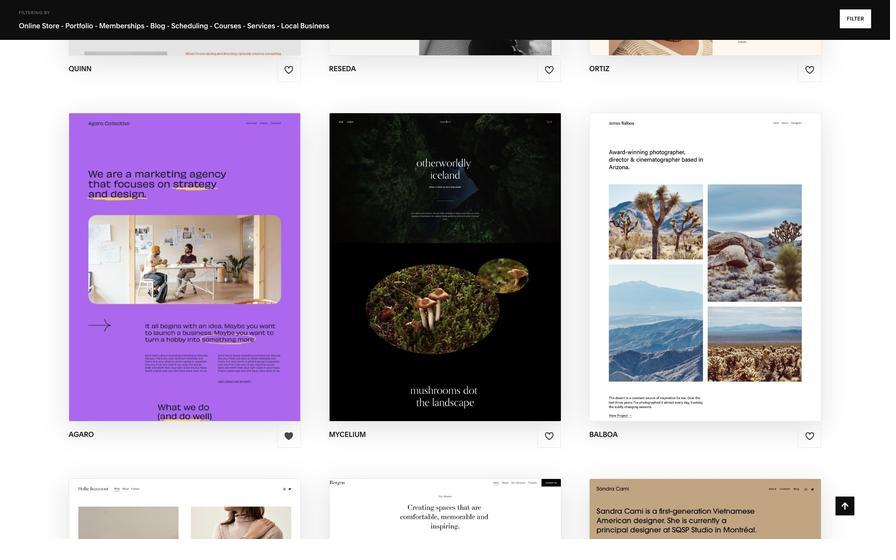 Task type: locate. For each thing, give the bounding box(es) containing it.
with up preview mycelium
[[420, 251, 442, 260]]

with up preview balboa
[[686, 251, 708, 260]]

with
[[167, 251, 189, 260], [420, 251, 442, 260], [686, 251, 708, 260]]

0 horizontal spatial start
[[139, 251, 165, 260]]

cami image
[[590, 480, 821, 540]]

0 horizontal spatial with
[[167, 251, 189, 260]]

mycelium
[[444, 251, 490, 260], [442, 267, 488, 277], [329, 431, 366, 439]]

0 horizontal spatial preview
[[150, 267, 187, 277]]

- right blog
[[167, 21, 170, 30]]

filter
[[847, 15, 865, 22]]

start for preview mycelium
[[392, 251, 418, 260]]

filtering by
[[19, 10, 50, 15]]

bergen image
[[330, 480, 561, 540]]

1 start from the left
[[139, 251, 165, 260]]

- right courses
[[243, 21, 246, 30]]

3 - from the left
[[146, 21, 149, 30]]

start for preview agaro
[[139, 251, 165, 260]]

start with balboa button
[[658, 244, 754, 268]]

add ortiz to your favorites list image
[[805, 65, 815, 75]]

with for agaro
[[167, 251, 189, 260]]

ortiz image
[[590, 0, 821, 55]]

2 horizontal spatial start
[[658, 251, 684, 260]]

preview for preview agaro
[[150, 267, 187, 277]]

blog
[[150, 21, 165, 30]]

add mycelium to your favorites list image
[[545, 432, 554, 441]]

0 vertical spatial mycelium
[[444, 251, 490, 260]]

0 vertical spatial agaro
[[191, 251, 222, 260]]

6 - from the left
[[243, 21, 246, 30]]

online store - portfolio - memberships - blog - scheduling - courses - services - local business
[[19, 21, 330, 30]]

2 vertical spatial mycelium
[[329, 431, 366, 439]]

portfolio
[[65, 21, 93, 30]]

add reseda to your favorites list image
[[545, 65, 554, 75]]

agaro
[[191, 251, 222, 260], [189, 267, 220, 277], [69, 431, 94, 439]]

0 vertical spatial balboa
[[710, 251, 745, 260]]

- right portfolio
[[95, 21, 98, 30]]

with for balboa
[[686, 251, 708, 260]]

start
[[139, 251, 165, 260], [392, 251, 418, 260], [658, 251, 684, 260]]

preview down start with mycelium
[[403, 267, 440, 277]]

quinn image
[[69, 0, 300, 55]]

1 with from the left
[[167, 251, 189, 260]]

services
[[247, 21, 275, 30]]

add balboa to your favorites list image
[[805, 432, 815, 441]]

2 preview from the left
[[403, 267, 440, 277]]

- left blog
[[146, 21, 149, 30]]

mycelium inside start with mycelium button
[[444, 251, 490, 260]]

scheduling
[[171, 21, 208, 30]]

3 preview from the left
[[669, 267, 706, 277]]

start for preview balboa
[[658, 251, 684, 260]]

2 start from the left
[[392, 251, 418, 260]]

balboa inside start with balboa button
[[710, 251, 745, 260]]

preview down start with agaro at the left top of page
[[150, 267, 187, 277]]

1 horizontal spatial with
[[420, 251, 442, 260]]

3 with from the left
[[686, 251, 708, 260]]

2 horizontal spatial with
[[686, 251, 708, 260]]

2 horizontal spatial preview
[[669, 267, 706, 277]]

with inside 'button'
[[167, 251, 189, 260]]

preview agaro link
[[150, 261, 220, 284]]

1 vertical spatial balboa
[[708, 267, 743, 277]]

2 with from the left
[[420, 251, 442, 260]]

1 horizontal spatial start
[[392, 251, 418, 260]]

1 preview from the left
[[150, 267, 187, 277]]

balboa
[[710, 251, 745, 260], [708, 267, 743, 277], [590, 431, 618, 439]]

1 vertical spatial mycelium
[[442, 267, 488, 277]]

preview
[[150, 267, 187, 277], [403, 267, 440, 277], [669, 267, 706, 277]]

balboa inside preview balboa "link"
[[708, 267, 743, 277]]

preview down start with balboa
[[669, 267, 706, 277]]

- right store
[[61, 21, 64, 30]]

start inside 'button'
[[139, 251, 165, 260]]

4 - from the left
[[167, 21, 170, 30]]

start with agaro
[[139, 251, 222, 260]]

preview mycelium
[[403, 267, 488, 277]]

mycelium image
[[330, 113, 561, 422]]

preview inside "link"
[[669, 267, 706, 277]]

-
[[61, 21, 64, 30], [95, 21, 98, 30], [146, 21, 149, 30], [167, 21, 170, 30], [210, 21, 213, 30], [243, 21, 246, 30], [277, 21, 280, 30]]

- left local
[[277, 21, 280, 30]]

- left courses
[[210, 21, 213, 30]]

3 start from the left
[[658, 251, 684, 260]]

1 horizontal spatial preview
[[403, 267, 440, 277]]

online
[[19, 21, 40, 30]]

with up preview agaro at the left of page
[[167, 251, 189, 260]]



Task type: describe. For each thing, give the bounding box(es) containing it.
by
[[44, 10, 50, 15]]

quinn
[[69, 64, 92, 73]]

remove agaro from your favorites list image
[[284, 432, 294, 441]]

beaumont image
[[69, 480, 300, 540]]

filtering
[[19, 10, 43, 15]]

2 vertical spatial agaro
[[69, 431, 94, 439]]

start with mycelium
[[392, 251, 490, 260]]

2 vertical spatial balboa
[[590, 431, 618, 439]]

reseda image
[[330, 0, 561, 55]]

reseda
[[329, 64, 356, 73]]

preview for preview mycelium
[[403, 267, 440, 277]]

local
[[281, 21, 299, 30]]

1 vertical spatial agaro
[[189, 267, 220, 277]]

with for mycelium
[[420, 251, 442, 260]]

memberships
[[99, 21, 145, 30]]

preview balboa
[[669, 267, 743, 277]]

add quinn to your favorites list image
[[284, 65, 294, 75]]

preview mycelium link
[[403, 261, 488, 284]]

courses
[[214, 21, 241, 30]]

5 - from the left
[[210, 21, 213, 30]]

start with balboa
[[658, 251, 745, 260]]

mycelium inside preview mycelium link
[[442, 267, 488, 277]]

1 - from the left
[[61, 21, 64, 30]]

preview agaro
[[150, 267, 220, 277]]

preview balboa link
[[669, 261, 743, 284]]

7 - from the left
[[277, 21, 280, 30]]

business
[[300, 21, 330, 30]]

agaro inside 'button'
[[191, 251, 222, 260]]

back to top image
[[841, 502, 850, 511]]

filter button
[[840, 9, 872, 28]]

store
[[42, 21, 59, 30]]

ortiz
[[590, 64, 610, 73]]

agaro image
[[69, 113, 300, 422]]

2 - from the left
[[95, 21, 98, 30]]

start with agaro button
[[139, 244, 231, 268]]

preview for preview balboa
[[669, 267, 706, 277]]

start with mycelium button
[[392, 244, 499, 268]]

balboa image
[[590, 113, 821, 422]]



Task type: vqa. For each thing, say whether or not it's contained in the screenshot.
bottommost Balboa
yes



